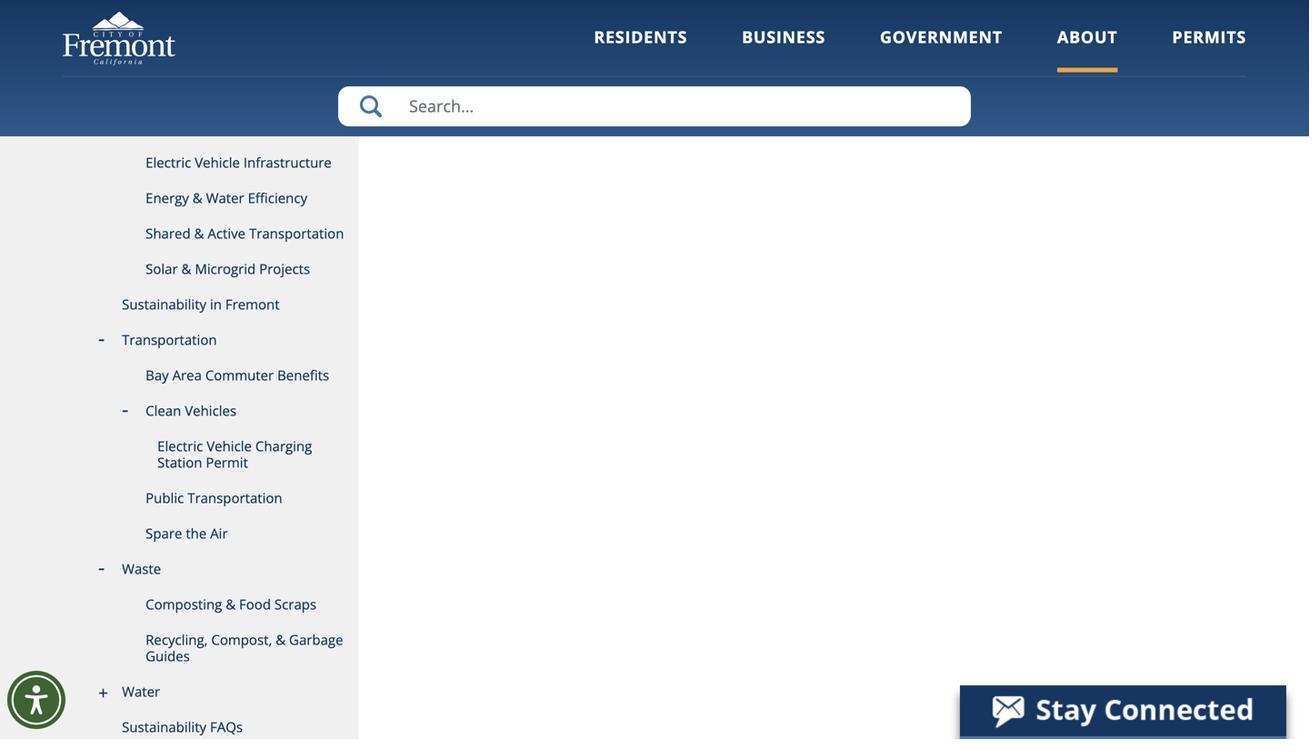 Task type: describe. For each thing, give the bounding box(es) containing it.
infrastructure
[[244, 153, 332, 172]]

active
[[208, 224, 246, 243]]

clean
[[146, 402, 181, 420]]

energy & water efficiency link
[[63, 181, 359, 216]]

public transportation
[[146, 489, 283, 508]]

solar & microgrid projects
[[146, 260, 310, 278]]

public transportation link
[[63, 481, 359, 517]]

garbage
[[289, 631, 343, 649]]

recycling,
[[146, 631, 208, 649]]

energy & water efficiency
[[146, 189, 308, 207]]

water inside "link"
[[206, 189, 244, 207]]

benefits
[[277, 366, 329, 385]]

stay connected image
[[960, 686, 1285, 737]]

& for public
[[187, 118, 197, 136]]

waste link
[[63, 552, 359, 588]]

energy
[[146, 189, 189, 207]]

business link
[[742, 26, 826, 72]]

& inside recycling, compost, & garbage guides
[[276, 631, 286, 649]]

charging
[[255, 437, 312, 456]]

station
[[157, 453, 202, 472]]

guides
[[146, 647, 190, 666]]

vehicle for infrastructure
[[195, 153, 240, 172]]

area
[[172, 366, 202, 385]]

microgrid
[[195, 260, 256, 278]]

spare the air
[[146, 524, 228, 543]]

public inside 'link'
[[201, 118, 239, 136]]

clean vehicles
[[146, 402, 237, 420]]

shared & active transportation link
[[63, 216, 359, 252]]

fremont
[[225, 295, 280, 314]]

permits link
[[1173, 26, 1247, 72]]

recycling, compost, & garbage guides
[[146, 631, 343, 666]]

bay area commuter benefits link
[[63, 358, 359, 394]]

faqs
[[210, 718, 243, 737]]

& for active
[[194, 224, 204, 243]]

residents link
[[594, 26, 688, 72]]

business
[[742, 26, 826, 48]]

0 vertical spatial transportation
[[249, 224, 344, 243]]

composting & food scraps
[[146, 595, 317, 614]]

government link
[[880, 26, 1003, 72]]

2 vertical spatial transportation
[[188, 489, 283, 508]]

electric for electric vehicle infrastructure
[[146, 153, 191, 172]]

commuter
[[205, 366, 274, 385]]

solar
[[146, 260, 178, 278]]



Task type: locate. For each thing, give the bounding box(es) containing it.
water link
[[63, 675, 359, 710]]

sustainability inside sustainability in fremont link
[[122, 295, 207, 314]]

1 vertical spatial transportation
[[122, 331, 217, 349]]

bay
[[146, 366, 169, 385]]

projects for solar & microgrid projects
[[259, 260, 310, 278]]

& left food
[[226, 595, 236, 614]]

public
[[201, 118, 239, 136], [146, 489, 184, 508]]

vehicles
[[185, 402, 237, 420]]

about
[[1058, 26, 1118, 48]]

composting
[[146, 595, 222, 614]]

electric up 'energy'
[[146, 153, 191, 172]]

sustainability in fremont link
[[63, 287, 359, 323]]

compost,
[[211, 631, 272, 649]]

water down guides
[[122, 683, 160, 701]]

projects inside 'link'
[[243, 118, 294, 136]]

spare the air link
[[63, 517, 359, 552]]

0 vertical spatial water
[[206, 189, 244, 207]]

residents
[[594, 26, 688, 48]]

sustainability
[[122, 295, 207, 314], [122, 718, 207, 737]]

vehicle inside electric vehicle charging station permit
[[207, 437, 252, 456]]

1 sustainability from the top
[[122, 295, 207, 314]]

0 horizontal spatial water
[[122, 683, 160, 701]]

permit
[[206, 453, 248, 472]]

air
[[210, 524, 228, 543]]

0 vertical spatial projects
[[243, 118, 294, 136]]

municipal & public projects
[[122, 118, 294, 136]]

1 vertical spatial sustainability
[[122, 718, 207, 737]]

water
[[206, 189, 244, 207], [122, 683, 160, 701]]

recycling, compost, & garbage guides link
[[63, 623, 359, 675]]

& right municipal
[[187, 118, 197, 136]]

1 horizontal spatial water
[[206, 189, 244, 207]]

sustainability for sustainability faqs
[[122, 718, 207, 737]]

government
[[880, 26, 1003, 48]]

sustainability inside sustainability faqs link
[[122, 718, 207, 737]]

& for food
[[226, 595, 236, 614]]

public up electric vehicle infrastructure link
[[201, 118, 239, 136]]

& inside "link"
[[193, 189, 203, 207]]

sustainability for sustainability in fremont
[[122, 295, 207, 314]]

transportation
[[249, 224, 344, 243], [122, 331, 217, 349], [188, 489, 283, 508]]

scraps
[[275, 595, 317, 614]]

electric vehicle charging station permit
[[157, 437, 312, 472]]

& for water
[[193, 189, 203, 207]]

shared & active transportation
[[146, 224, 344, 243]]

projects up fremont
[[259, 260, 310, 278]]

& right solar
[[181, 260, 191, 278]]

& for microgrid
[[181, 260, 191, 278]]

vehicle for charging
[[207, 437, 252, 456]]

permits
[[1173, 26, 1247, 48]]

transportation down efficiency
[[249, 224, 344, 243]]

1 horizontal spatial public
[[201, 118, 239, 136]]

vehicle down the municipal & public projects 'link'
[[195, 153, 240, 172]]

& inside 'link'
[[187, 118, 197, 136]]

transportation inside 'link'
[[122, 331, 217, 349]]

2 sustainability from the top
[[122, 718, 207, 737]]

1 vertical spatial public
[[146, 489, 184, 508]]

spare
[[146, 524, 182, 543]]

0 vertical spatial sustainability
[[122, 295, 207, 314]]

projects up infrastructure
[[243, 118, 294, 136]]

transportation link
[[63, 323, 359, 358]]

water up active
[[206, 189, 244, 207]]

vehicle down clean vehicles link
[[207, 437, 252, 456]]

electric vehicle infrastructure link
[[63, 146, 359, 181]]

sustainability faqs
[[122, 718, 243, 737]]

&
[[187, 118, 197, 136], [193, 189, 203, 207], [194, 224, 204, 243], [181, 260, 191, 278], [226, 595, 236, 614], [276, 631, 286, 649]]

clean vehicles link
[[63, 394, 359, 429]]

0 horizontal spatial public
[[146, 489, 184, 508]]

1 vertical spatial projects
[[259, 260, 310, 278]]

electric vehicle charging station permit link
[[63, 429, 359, 481]]

efficiency
[[248, 189, 308, 207]]

municipal
[[122, 118, 184, 136]]

municipal & public projects link
[[63, 110, 359, 146]]

transportation down the permit
[[188, 489, 283, 508]]

in
[[210, 295, 222, 314]]

Search text field
[[338, 86, 971, 126]]

waste
[[122, 560, 161, 578]]

sustainability faqs link
[[63, 710, 359, 739]]

about link
[[1058, 26, 1118, 72]]

transportation up bay
[[122, 331, 217, 349]]

bay area commuter benefits
[[146, 366, 329, 385]]

sustainability in fremont
[[122, 295, 280, 314]]

electric for electric vehicle charging station permit
[[157, 437, 203, 456]]

1 vertical spatial water
[[122, 683, 160, 701]]

& left active
[[194, 224, 204, 243]]

vehicle inside electric vehicle infrastructure link
[[195, 153, 240, 172]]

0 vertical spatial public
[[201, 118, 239, 136]]

& right 'energy'
[[193, 189, 203, 207]]

public up "spare"
[[146, 489, 184, 508]]

electric vehicle infrastructure
[[146, 153, 332, 172]]

electric
[[146, 153, 191, 172], [157, 437, 203, 456]]

projects
[[243, 118, 294, 136], [259, 260, 310, 278]]

vehicle
[[195, 153, 240, 172], [207, 437, 252, 456]]

& left garbage
[[276, 631, 286, 649]]

projects for municipal & public projects
[[243, 118, 294, 136]]

1 vertical spatial vehicle
[[207, 437, 252, 456]]

0 vertical spatial vehicle
[[195, 153, 240, 172]]

sustainability down water link
[[122, 718, 207, 737]]

electric inside electric vehicle charging station permit
[[157, 437, 203, 456]]

solar & microgrid projects link
[[63, 252, 359, 287]]

1 vertical spatial electric
[[157, 437, 203, 456]]

shared
[[146, 224, 191, 243]]

composting & food scraps link
[[63, 588, 359, 623]]

0 vertical spatial electric
[[146, 153, 191, 172]]

electric down clean vehicles
[[157, 437, 203, 456]]

sustainability down solar
[[122, 295, 207, 314]]

the
[[186, 524, 207, 543]]

food
[[239, 595, 271, 614]]



Task type: vqa. For each thing, say whether or not it's contained in the screenshot.
the top Water
yes



